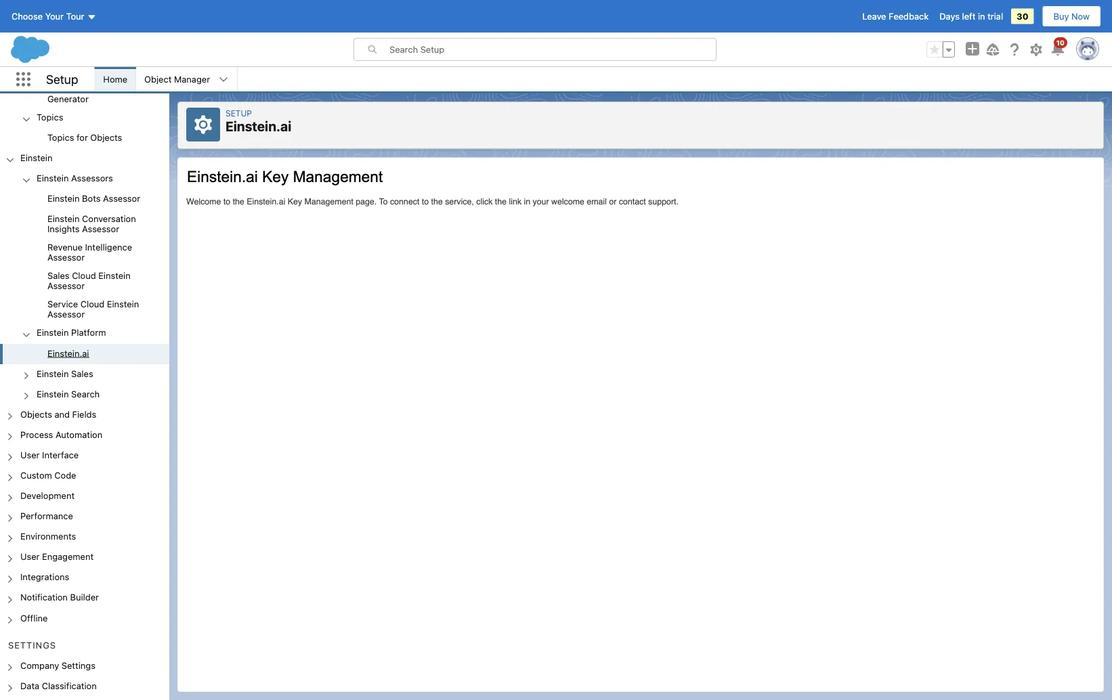 Task type: describe. For each thing, give the bounding box(es) containing it.
performance link
[[20, 511, 73, 524]]

einstein search
[[37, 389, 100, 399]]

objects and fields link
[[20, 409, 96, 422]]

web-to-case html generator
[[47, 84, 130, 104]]

leave feedback
[[863, 11, 929, 21]]

buy now
[[1054, 11, 1090, 21]]

group containing web-to-case html generator
[[0, 0, 169, 149]]

sales inside sales cloud einstein assessor
[[47, 271, 70, 281]]

einstein for einstein assessors
[[37, 173, 69, 183]]

classification
[[42, 681, 97, 691]]

einstein tree item
[[0, 149, 169, 405]]

days
[[940, 11, 960, 21]]

now
[[1072, 11, 1090, 21]]

einstein.ai tree item
[[0, 344, 169, 365]]

setup einstein.ai
[[226, 108, 292, 134]]

einstein platform link
[[37, 328, 106, 340]]

user for user engagement
[[20, 552, 40, 562]]

einstein assessors link
[[37, 173, 113, 185]]

sales cloud einstein assessor
[[47, 271, 131, 291]]

cloud for sales
[[72, 271, 96, 281]]

search
[[71, 389, 100, 399]]

assessor for sales cloud einstein assessor
[[47, 281, 85, 291]]

setup for setup einstein.ai
[[226, 108, 252, 118]]

object manager
[[144, 74, 210, 84]]

web-to-case html generator link
[[47, 84, 169, 104]]

in
[[979, 11, 986, 21]]

setup link
[[226, 108, 252, 118]]

object
[[144, 74, 172, 84]]

data classification link
[[20, 681, 97, 693]]

buy now button
[[1043, 5, 1102, 27]]

einstein sales
[[37, 369, 93, 379]]

einstein for einstein platform
[[37, 328, 69, 338]]

automation
[[56, 430, 102, 440]]

einstein for einstein conversation insights assessor
[[47, 214, 80, 224]]

choose
[[12, 11, 43, 21]]

trial
[[988, 11, 1004, 21]]

choose your tour
[[12, 11, 84, 21]]

insights
[[47, 224, 80, 234]]

10 button
[[1050, 37, 1068, 58]]

company settings
[[20, 661, 95, 671]]

days left in trial
[[940, 11, 1004, 21]]

user interface
[[20, 450, 79, 460]]

topics for objects link
[[47, 132, 122, 145]]

setup for setup
[[46, 72, 78, 87]]

einstein bots assessor link
[[47, 194, 140, 206]]

0 horizontal spatial settings
[[8, 641, 56, 651]]

generator
[[47, 94, 89, 104]]

1 vertical spatial objects
[[20, 409, 52, 420]]

service cloud einstein assessor link
[[47, 299, 169, 320]]

and
[[55, 409, 70, 420]]

einstein for einstein bots assessor
[[47, 194, 80, 204]]

identity image
[[0, 698, 169, 701]]

object manager link
[[136, 67, 218, 91]]

process automation
[[20, 430, 102, 440]]

manager
[[174, 74, 210, 84]]

einstein conversation insights assessor
[[47, 214, 136, 234]]

leave
[[863, 11, 887, 21]]

revenue
[[47, 242, 83, 253]]

service cloud einstein assessor
[[47, 299, 139, 320]]

custom
[[20, 470, 52, 481]]

einstein inside service cloud einstein assessor
[[107, 299, 139, 310]]

platform
[[71, 328, 106, 338]]

performance
[[20, 511, 73, 521]]

environments link
[[20, 532, 76, 544]]

einstein search link
[[37, 389, 100, 401]]

sales cloud einstein assessor link
[[47, 271, 169, 291]]

assessors
[[71, 173, 113, 183]]

1 horizontal spatial einstein.ai
[[226, 118, 292, 134]]

tour
[[66, 11, 84, 21]]

integrations
[[20, 572, 69, 583]]

topics link
[[37, 112, 63, 124]]

conversation
[[82, 214, 136, 224]]

code
[[54, 470, 76, 481]]

assessor up conversation
[[103, 194, 140, 204]]

notification builder link
[[20, 593, 99, 605]]

assessor for service cloud einstein assessor
[[47, 310, 85, 320]]

einstein assessors tree item
[[0, 169, 169, 324]]

einstein.ai inside tree item
[[47, 348, 89, 358]]

notification builder
[[20, 593, 99, 603]]

einstein.ai link
[[47, 348, 89, 360]]

development
[[20, 491, 75, 501]]

einstein for einstein sales
[[37, 369, 69, 379]]



Task type: locate. For each thing, give the bounding box(es) containing it.
assessor inside einstein conversation insights assessor
[[82, 224, 119, 234]]

leave feedback link
[[863, 11, 929, 21]]

einstein platform tree item
[[0, 324, 169, 365]]

1 vertical spatial topics
[[47, 132, 74, 143]]

objects right 'for'
[[90, 132, 122, 143]]

cloud inside sales cloud einstein assessor
[[72, 271, 96, 281]]

assessor for einstein conversation insights assessor
[[82, 224, 119, 234]]

1 horizontal spatial setup
[[226, 108, 252, 118]]

user engagement
[[20, 552, 94, 562]]

2 user from the top
[[20, 552, 40, 562]]

einstein inside einstein conversation insights assessor
[[47, 214, 80, 224]]

company
[[20, 661, 59, 671]]

assessor up intelligence at the top left of the page
[[82, 224, 119, 234]]

einstein inside 'link'
[[37, 328, 69, 338]]

einstein.ai down setup link
[[226, 118, 292, 134]]

buy
[[1054, 11, 1070, 21]]

process automation link
[[20, 430, 102, 442]]

topics tree item
[[0, 108, 169, 149]]

einstein inside sales cloud einstein assessor
[[98, 271, 131, 281]]

einstein down sales cloud einstein assessor link
[[107, 299, 139, 310]]

30
[[1017, 11, 1029, 21]]

home link
[[95, 67, 136, 91]]

1 horizontal spatial settings
[[62, 661, 95, 671]]

revenue intelligence assessor link
[[47, 242, 169, 263]]

einstein for einstein link on the top
[[20, 153, 53, 163]]

0 horizontal spatial sales
[[47, 271, 70, 281]]

einstein down einstein assessors link
[[47, 194, 80, 204]]

einstein sales link
[[37, 369, 93, 381]]

1 vertical spatial settings
[[62, 661, 95, 671]]

einstein conversation insights assessor link
[[47, 214, 169, 234]]

sales
[[47, 271, 70, 281], [71, 369, 93, 379]]

settings
[[8, 641, 56, 651], [62, 661, 95, 671]]

0 vertical spatial user
[[20, 450, 40, 460]]

topics for topics for objects
[[47, 132, 74, 143]]

group containing einstein assessors
[[0, 169, 169, 405]]

builder
[[70, 593, 99, 603]]

objects up process
[[20, 409, 52, 420]]

einstein platform
[[37, 328, 106, 338]]

assessor up service
[[47, 281, 85, 291]]

development link
[[20, 491, 75, 503]]

interface
[[42, 450, 79, 460]]

assessor down insights
[[47, 253, 85, 263]]

objects inside topics "tree item"
[[90, 132, 122, 143]]

1 horizontal spatial sales
[[71, 369, 93, 379]]

assessor inside sales cloud einstein assessor
[[47, 281, 85, 291]]

einstein
[[20, 153, 53, 163], [37, 173, 69, 183], [47, 194, 80, 204], [47, 214, 80, 224], [98, 271, 131, 281], [107, 299, 139, 310], [37, 328, 69, 338], [37, 369, 69, 379], [37, 389, 69, 399]]

sales up service
[[47, 271, 70, 281]]

choose your tour button
[[11, 5, 97, 27]]

setup inside setup einstein.ai
[[226, 108, 252, 118]]

Search Setup text field
[[390, 39, 716, 60]]

data classification
[[20, 681, 97, 691]]

objects
[[90, 132, 122, 143], [20, 409, 52, 420]]

revenue intelligence assessor
[[47, 242, 132, 263]]

1 vertical spatial sales
[[71, 369, 93, 379]]

0 vertical spatial sales
[[47, 271, 70, 281]]

einstein.ai down einstein platform 'link'
[[47, 348, 89, 358]]

topics
[[37, 112, 63, 122], [47, 132, 74, 143]]

notification
[[20, 593, 68, 603]]

einstein for einstein search
[[37, 389, 69, 399]]

einstein up "objects and fields"
[[37, 389, 69, 399]]

einstein down einstein.ai link
[[37, 369, 69, 379]]

integrations link
[[20, 572, 69, 585]]

1 vertical spatial cloud
[[80, 299, 104, 310]]

0 vertical spatial settings
[[8, 641, 56, 651]]

data
[[20, 681, 39, 691]]

cloud down sales cloud einstein assessor
[[80, 299, 104, 310]]

group containing einstein bots assessor
[[0, 190, 169, 324]]

settings up company
[[8, 641, 56, 651]]

user engagement link
[[20, 552, 94, 564]]

assessor up einstein platform
[[47, 310, 85, 320]]

custom code link
[[20, 470, 76, 483]]

user for user interface
[[20, 450, 40, 460]]

einstein.ai
[[226, 118, 292, 134], [47, 348, 89, 358]]

user
[[20, 450, 40, 460], [20, 552, 40, 562]]

setup
[[46, 72, 78, 87], [226, 108, 252, 118]]

offline link
[[20, 613, 48, 625]]

einstein down einstein link on the top
[[37, 173, 69, 183]]

group
[[0, 0, 169, 149], [927, 41, 956, 58], [0, 169, 169, 405], [0, 190, 169, 324]]

feedback
[[889, 11, 929, 21]]

assessor inside service cloud einstein assessor
[[47, 310, 85, 320]]

company settings link
[[20, 661, 95, 673]]

for
[[77, 132, 88, 143]]

0 vertical spatial objects
[[90, 132, 122, 143]]

1 horizontal spatial objects
[[90, 132, 122, 143]]

0 vertical spatial topics
[[37, 112, 63, 122]]

to-
[[70, 84, 82, 94]]

einstein assessors
[[37, 173, 113, 183]]

0 vertical spatial setup
[[46, 72, 78, 87]]

fields
[[72, 409, 96, 420]]

process
[[20, 430, 53, 440]]

1 vertical spatial user
[[20, 552, 40, 562]]

case
[[82, 84, 103, 94]]

einstein up revenue
[[47, 214, 80, 224]]

engagement
[[42, 552, 94, 562]]

environments
[[20, 532, 76, 542]]

einstein down revenue intelligence assessor link
[[98, 271, 131, 281]]

1 vertical spatial setup
[[226, 108, 252, 118]]

0 vertical spatial einstein.ai
[[226, 118, 292, 134]]

assessor inside the revenue intelligence assessor
[[47, 253, 85, 263]]

0 horizontal spatial objects
[[20, 409, 52, 420]]

0 horizontal spatial setup
[[46, 72, 78, 87]]

objects and fields
[[20, 409, 96, 420]]

bots
[[82, 194, 101, 204]]

topics left 'for'
[[47, 132, 74, 143]]

cloud for service
[[80, 299, 104, 310]]

topics down generator
[[37, 112, 63, 122]]

settings up classification at the left bottom
[[62, 661, 95, 671]]

0 vertical spatial cloud
[[72, 271, 96, 281]]

cloud inside service cloud einstein assessor
[[80, 299, 104, 310]]

user up 'custom'
[[20, 450, 40, 460]]

custom code
[[20, 470, 76, 481]]

sales down the einstein.ai tree item on the left of page
[[71, 369, 93, 379]]

html
[[105, 84, 130, 94]]

service
[[47, 299, 78, 310]]

einstein bots assessor
[[47, 194, 140, 204]]

cloud down the revenue intelligence assessor
[[72, 271, 96, 281]]

einstein down topics link
[[20, 153, 53, 163]]

einstein up einstein.ai link
[[37, 328, 69, 338]]

offline
[[20, 613, 48, 623]]

cloud
[[72, 271, 96, 281], [80, 299, 104, 310]]

topics for topics link
[[37, 112, 63, 122]]

10
[[1057, 39, 1065, 46]]

0 horizontal spatial einstein.ai
[[47, 348, 89, 358]]

user interface link
[[20, 450, 79, 462]]

left
[[963, 11, 976, 21]]

assessor
[[103, 194, 140, 204], [82, 224, 119, 234], [47, 253, 85, 263], [47, 281, 85, 291], [47, 310, 85, 320]]

your
[[45, 11, 64, 21]]

user up integrations
[[20, 552, 40, 562]]

1 vertical spatial einstein.ai
[[47, 348, 89, 358]]

intelligence
[[85, 242, 132, 253]]

1 user from the top
[[20, 450, 40, 460]]

home
[[103, 74, 127, 84]]



Task type: vqa. For each thing, say whether or not it's contained in the screenshot.
business to the top
no



